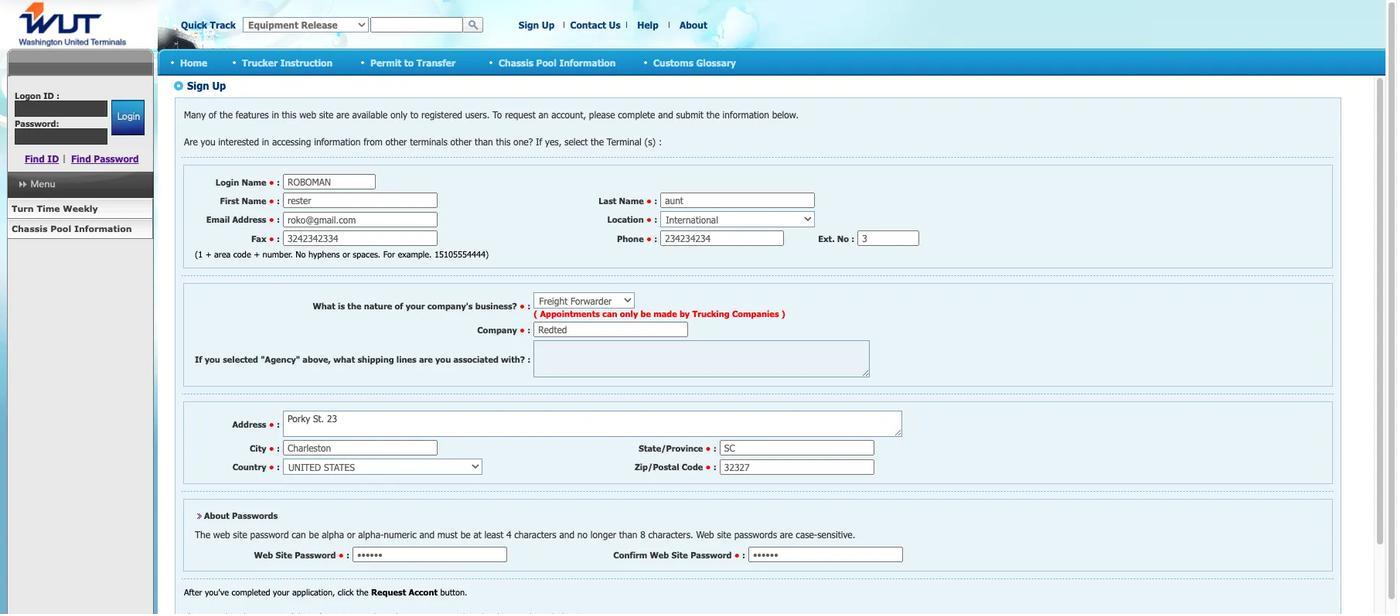 Task type: vqa. For each thing, say whether or not it's contained in the screenshot.
Find Password's Find
yes



Task type: locate. For each thing, give the bounding box(es) containing it.
sign up link
[[519, 19, 555, 30]]

chassis down turn
[[12, 223, 48, 234]]

id down password:
[[47, 153, 59, 164]]

track
[[210, 19, 236, 30]]

1 vertical spatial chassis
[[12, 223, 48, 234]]

instruction
[[280, 57, 333, 68]]

to
[[404, 57, 414, 68]]

pool
[[536, 57, 557, 68], [50, 223, 71, 234]]

logon
[[15, 90, 41, 101]]

customs
[[653, 57, 694, 68]]

login image
[[111, 100, 144, 135]]

1 horizontal spatial chassis pool information
[[499, 57, 616, 68]]

chassis pool information inside chassis pool information link
[[12, 223, 132, 234]]

password:
[[15, 118, 59, 128]]

chassis
[[499, 57, 534, 68], [12, 223, 48, 234]]

1 horizontal spatial find
[[71, 153, 91, 164]]

None text field
[[370, 17, 463, 32], [15, 101, 108, 117], [370, 17, 463, 32], [15, 101, 108, 117]]

pool down up
[[536, 57, 557, 68]]

help link
[[637, 19, 659, 30]]

about link
[[680, 19, 708, 30]]

chassis pool information down turn time weekly link
[[12, 223, 132, 234]]

None password field
[[15, 128, 108, 145]]

find left password
[[71, 153, 91, 164]]

1 vertical spatial information
[[74, 223, 132, 234]]

us
[[609, 19, 621, 30]]

0 vertical spatial id
[[43, 90, 54, 101]]

0 horizontal spatial pool
[[50, 223, 71, 234]]

find down password:
[[25, 153, 45, 164]]

1 horizontal spatial pool
[[536, 57, 557, 68]]

information
[[559, 57, 616, 68], [74, 223, 132, 234]]

2 find from the left
[[71, 153, 91, 164]]

chassis inside chassis pool information link
[[12, 223, 48, 234]]

up
[[542, 19, 555, 30]]

chassis pool information down up
[[499, 57, 616, 68]]

glossary
[[696, 57, 736, 68]]

about
[[680, 19, 708, 30]]

id
[[43, 90, 54, 101], [47, 153, 59, 164]]

0 vertical spatial chassis pool information
[[499, 57, 616, 68]]

1 vertical spatial id
[[47, 153, 59, 164]]

1 horizontal spatial information
[[559, 57, 616, 68]]

pool down turn time weekly
[[50, 223, 71, 234]]

1 find from the left
[[25, 153, 45, 164]]

find for find password
[[71, 153, 91, 164]]

0 horizontal spatial information
[[74, 223, 132, 234]]

permit to transfer
[[370, 57, 456, 68]]

weekly
[[63, 203, 98, 213]]

id left the ":"
[[43, 90, 54, 101]]

0 horizontal spatial chassis pool information
[[12, 223, 132, 234]]

0 vertical spatial chassis
[[499, 57, 534, 68]]

find for find id
[[25, 153, 45, 164]]

turn time weekly
[[12, 203, 98, 213]]

information down the 'contact' in the top left of the page
[[559, 57, 616, 68]]

customs glossary
[[653, 57, 736, 68]]

0 horizontal spatial find
[[25, 153, 45, 164]]

chassis pool information
[[499, 57, 616, 68], [12, 223, 132, 234]]

0 horizontal spatial chassis
[[12, 223, 48, 234]]

information down weekly
[[74, 223, 132, 234]]

:
[[56, 90, 60, 101]]

time
[[37, 203, 60, 213]]

find id link
[[25, 153, 59, 164]]

1 vertical spatial chassis pool information
[[12, 223, 132, 234]]

contact
[[570, 19, 606, 30]]

chassis down "sign"
[[499, 57, 534, 68]]

find
[[25, 153, 45, 164], [71, 153, 91, 164]]



Task type: describe. For each thing, give the bounding box(es) containing it.
chassis pool information link
[[7, 219, 153, 239]]

turn time weekly link
[[7, 199, 153, 219]]

find id
[[25, 153, 59, 164]]

1 horizontal spatial chassis
[[499, 57, 534, 68]]

logon id :
[[15, 90, 60, 101]]

contact us
[[570, 19, 621, 30]]

sign
[[519, 19, 539, 30]]

transfer
[[417, 57, 456, 68]]

0 vertical spatial information
[[559, 57, 616, 68]]

id for find
[[47, 153, 59, 164]]

1 vertical spatial pool
[[50, 223, 71, 234]]

turn
[[12, 203, 34, 213]]

trucker
[[242, 57, 278, 68]]

0 vertical spatial pool
[[536, 57, 557, 68]]

password
[[94, 153, 139, 164]]

find password link
[[71, 153, 139, 164]]

contact us link
[[570, 19, 621, 30]]

quick
[[181, 19, 207, 30]]

find password
[[71, 153, 139, 164]]

id for logon
[[43, 90, 54, 101]]

home
[[180, 57, 207, 68]]

trucker instruction
[[242, 57, 333, 68]]

sign up
[[519, 19, 555, 30]]

help
[[637, 19, 659, 30]]

quick track
[[181, 19, 236, 30]]

permit
[[370, 57, 402, 68]]



